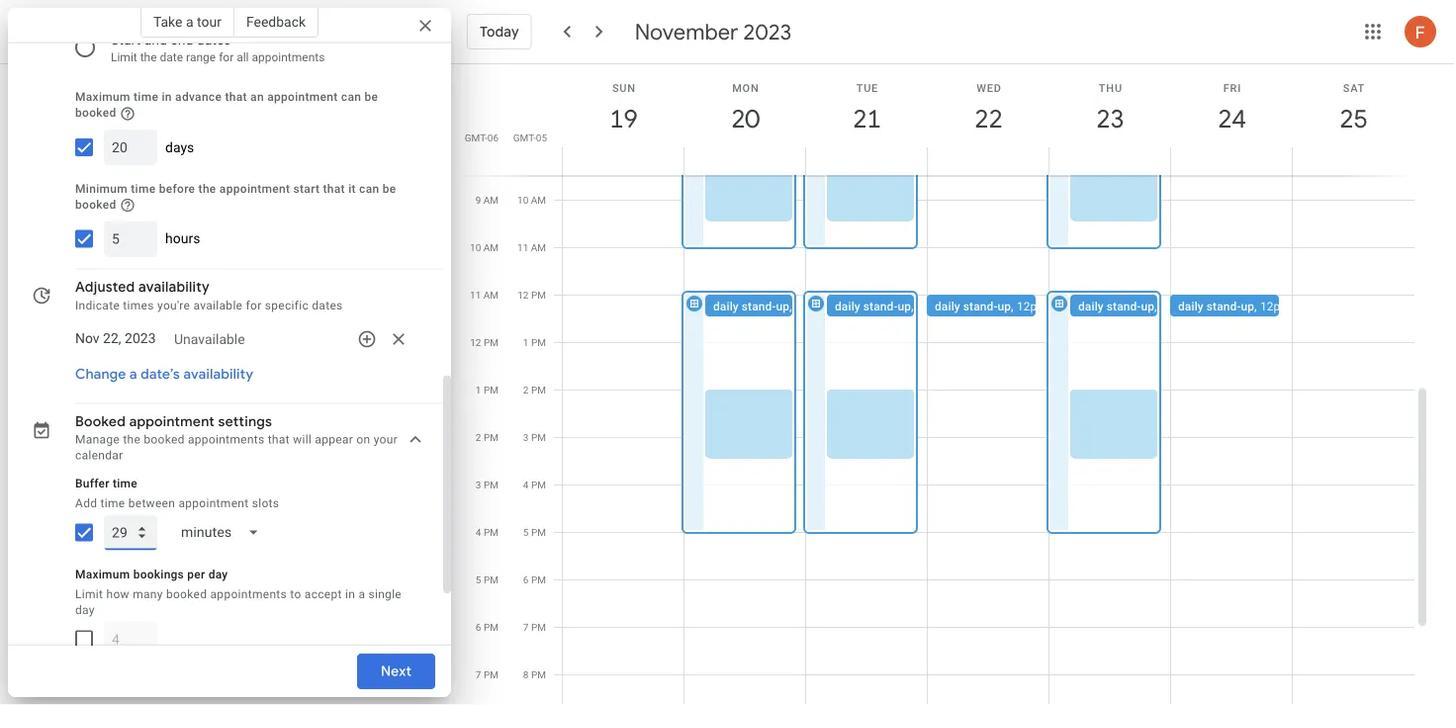 Task type: describe. For each thing, give the bounding box(es) containing it.
0 vertical spatial 7 pm
[[523, 622, 546, 634]]

2 daily from the left
[[835, 300, 861, 314]]

single
[[369, 588, 402, 601]]

indicate
[[75, 299, 120, 312]]

booked inside maximum bookings per day limit how many booked appointments to accept in a single day
[[166, 588, 207, 601]]

available
[[194, 299, 243, 312]]

05
[[536, 132, 547, 144]]

tue
[[857, 82, 879, 94]]

23
[[1096, 102, 1124, 135]]

next button
[[357, 648, 436, 696]]

grid containing 19
[[459, 64, 1431, 706]]

1 horizontal spatial 4 pm
[[523, 480, 546, 491]]

24
[[1217, 102, 1246, 135]]

1 daily stand-up , 12pm from the left
[[935, 300, 1048, 314]]

1 vertical spatial 7
[[476, 670, 482, 681]]

5 daily from the left
[[1179, 300, 1204, 314]]

1 horizontal spatial day
[[209, 568, 228, 582]]

minimum time before the appointment start that it can be booked
[[75, 182, 396, 212]]

0 horizontal spatial 1
[[476, 385, 482, 396]]

adjusted availability indicate times you're available for specific dates
[[75, 279, 343, 312]]

1 vertical spatial 4 pm
[[476, 527, 499, 539]]

9
[[476, 194, 481, 206]]

0 vertical spatial 4
[[523, 480, 529, 491]]

how
[[106, 588, 130, 601]]

0 horizontal spatial 2 pm
[[476, 432, 499, 444]]

Date text field
[[75, 327, 156, 351]]

1 horizontal spatial 2
[[523, 385, 529, 396]]

4 daily from the left
[[1079, 300, 1104, 314]]

settings
[[218, 413, 272, 431]]

sat 25
[[1339, 82, 1367, 135]]

21
[[852, 102, 880, 135]]

before
[[159, 182, 195, 196]]

appointments inside start and end dates limit the date range for all appointments
[[252, 50, 325, 64]]

you're
[[157, 299, 190, 312]]

advance
[[175, 90, 222, 104]]

1 vertical spatial 11
[[470, 290, 481, 301]]

wed 22
[[974, 82, 1002, 135]]

23 column header
[[1049, 64, 1172, 176]]

be inside maximum time in advance that an appointment can be booked
[[365, 90, 378, 104]]

between
[[128, 497, 175, 510]]

gmt-06
[[465, 132, 499, 144]]

that inside minimum time before the appointment start that it can be booked
[[323, 182, 345, 196]]

1 horizontal spatial 3 pm
[[523, 432, 546, 444]]

2 daily stand-up , from the left
[[835, 300, 917, 314]]

be inside minimum time before the appointment start that it can be booked
[[383, 182, 396, 196]]

and
[[144, 31, 167, 48]]

manage
[[75, 433, 120, 447]]

4 , from the left
[[1155, 300, 1158, 314]]

Minimum amount of hours before the start of the appointment that it can be booked number field
[[112, 221, 149, 257]]

november 2023
[[635, 18, 792, 46]]

sunday, november 19 element
[[601, 96, 647, 142]]

2 up from the left
[[898, 300, 912, 314]]

1 vertical spatial 1 pm
[[476, 385, 499, 396]]

1 horizontal spatial 6 pm
[[523, 575, 546, 586]]

9 am
[[476, 194, 499, 206]]

on
[[357, 433, 371, 447]]

limit for maximum
[[75, 588, 103, 601]]

it
[[349, 182, 356, 196]]

buffer time add time between appointment slots
[[75, 477, 279, 510]]

sun 19
[[609, 82, 637, 135]]

many
[[133, 588, 163, 601]]

for inside start and end dates limit the date range for all appointments
[[219, 50, 234, 64]]

unavailable
[[174, 331, 245, 347]]

1 horizontal spatial 2 pm
[[523, 385, 546, 396]]

gmt- for 05
[[513, 132, 536, 144]]

booked appointment settings manage the booked appointments that will appear on your calendar
[[75, 413, 398, 463]]

maximum bookings per day limit how many booked appointments to accept in a single day
[[75, 568, 402, 617]]

19
[[609, 102, 637, 135]]

change a date's availability
[[75, 366, 254, 384]]

3 up from the left
[[998, 300, 1012, 314]]

end
[[171, 31, 193, 48]]

fri
[[1224, 82, 1242, 94]]

22
[[974, 102, 1002, 135]]

0 horizontal spatial day
[[75, 603, 95, 617]]

time for buffer
[[113, 477, 138, 491]]

today button
[[467, 8, 532, 55]]

2 , from the left
[[912, 300, 914, 314]]

maximum for maximum bookings per day limit how many booked appointments to accept in a single day
[[75, 568, 130, 582]]

thu
[[1100, 82, 1123, 94]]

1 horizontal spatial 5
[[523, 527, 529, 539]]

your
[[374, 433, 398, 447]]

calendar
[[75, 449, 123, 463]]

0 horizontal spatial 7 pm
[[476, 670, 499, 681]]

sat
[[1344, 82, 1366, 94]]

buffer
[[75, 477, 110, 491]]

20 column header
[[684, 64, 807, 176]]

Maximum days in advance that an appointment can be booked number field
[[112, 129, 149, 165]]

an
[[251, 90, 264, 104]]

a for change
[[130, 366, 137, 384]]

tuesday, november 21 element
[[845, 96, 890, 142]]

4 stand- from the left
[[1107, 300, 1142, 314]]

a for take
[[186, 13, 194, 30]]

1 horizontal spatial 6
[[523, 575, 529, 586]]

today
[[480, 23, 519, 41]]

change
[[75, 366, 126, 384]]

date's
[[141, 366, 180, 384]]

0 horizontal spatial 5
[[476, 575, 482, 586]]

1 horizontal spatial 5 pm
[[523, 527, 546, 539]]

time right the add
[[100, 497, 125, 510]]

0 vertical spatial 10
[[518, 194, 529, 206]]

tue 21
[[852, 82, 880, 135]]

days
[[165, 139, 194, 155]]

bookings
[[133, 568, 184, 582]]

mon 20
[[730, 82, 760, 135]]

1 vertical spatial 12 pm
[[470, 337, 499, 349]]

0 horizontal spatial 6 pm
[[476, 622, 499, 634]]

for inside adjusted availability indicate times you're available for specific dates
[[246, 299, 262, 312]]

times
[[123, 299, 154, 312]]

thursday, november 23 element
[[1088, 96, 1134, 142]]

booked inside maximum time in advance that an appointment can be booked
[[75, 106, 116, 120]]

start
[[294, 182, 320, 196]]

limit for start
[[111, 50, 137, 64]]

add
[[75, 497, 97, 510]]

hours
[[165, 231, 200, 247]]

maximum for maximum time in advance that an appointment can be booked
[[75, 90, 130, 104]]

november
[[635, 18, 739, 46]]

booked
[[75, 413, 126, 431]]

22 column header
[[927, 64, 1050, 176]]

adjusted
[[75, 279, 135, 297]]

1 vertical spatial 4
[[476, 527, 482, 539]]



Task type: vqa. For each thing, say whether or not it's contained in the screenshot.


Task type: locate. For each thing, give the bounding box(es) containing it.
7 pm left 8
[[476, 670, 499, 681]]

availability down unavailable
[[183, 366, 254, 384]]

0 vertical spatial 5 pm
[[523, 527, 546, 539]]

in left advance
[[162, 90, 172, 104]]

0 vertical spatial can
[[341, 90, 361, 104]]

1 vertical spatial 12
[[470, 337, 482, 349]]

0 vertical spatial 12 pm
[[518, 290, 546, 301]]

1 horizontal spatial that
[[268, 433, 290, 447]]

availability inside button
[[183, 366, 254, 384]]

1 horizontal spatial 11 am
[[518, 242, 546, 254]]

0 horizontal spatial 11 am
[[470, 290, 499, 301]]

2023
[[744, 18, 792, 46]]

3 daily from the left
[[935, 300, 961, 314]]

gmt- right 06
[[513, 132, 536, 144]]

the inside booked appointment settings manage the booked appointments that will appear on your calendar
[[123, 433, 141, 447]]

1 horizontal spatial be
[[383, 182, 396, 196]]

1 vertical spatial 1
[[476, 385, 482, 396]]

dates
[[197, 31, 231, 48], [312, 299, 343, 312]]

8 pm
[[523, 670, 546, 681]]

limit
[[111, 50, 137, 64], [75, 588, 103, 601]]

appointment inside maximum time in advance that an appointment can be booked
[[267, 90, 338, 104]]

appointments down settings
[[188, 433, 265, 447]]

1 vertical spatial in
[[345, 588, 355, 601]]

dates down tour
[[197, 31, 231, 48]]

wed
[[977, 82, 1002, 94]]

feedback
[[246, 13, 306, 30]]

for
[[219, 50, 234, 64], [246, 299, 262, 312]]

0 vertical spatial appointments
[[252, 50, 325, 64]]

3 daily stand-up , from the left
[[1079, 300, 1161, 314]]

1 vertical spatial appointments
[[188, 433, 265, 447]]

time for maximum
[[134, 90, 159, 104]]

2 pm
[[523, 385, 546, 396], [476, 432, 499, 444]]

time for minimum
[[131, 182, 156, 196]]

1 horizontal spatial for
[[246, 299, 262, 312]]

gmt-
[[465, 132, 488, 144], [513, 132, 536, 144]]

2 gmt- from the left
[[513, 132, 536, 144]]

appointment inside 'buffer time add time between appointment slots'
[[179, 497, 249, 510]]

1 vertical spatial 6 pm
[[476, 622, 499, 634]]

1 horizontal spatial 12
[[518, 290, 529, 301]]

maximum inside maximum bookings per day limit how many booked appointments to accept in a single day
[[75, 568, 130, 582]]

gmt- for 06
[[465, 132, 488, 144]]

10 down 9
[[470, 242, 481, 254]]

be
[[365, 90, 378, 104], [383, 182, 396, 196]]

appointment down change a date's availability button
[[129, 413, 215, 431]]

1 up from the left
[[776, 300, 790, 314]]

limit left 'how' on the bottom left of page
[[75, 588, 103, 601]]

pm
[[531, 290, 546, 301], [484, 337, 499, 349], [531, 337, 546, 349], [484, 385, 499, 396], [531, 385, 546, 396], [484, 432, 499, 444], [531, 432, 546, 444], [484, 480, 499, 491], [531, 480, 546, 491], [484, 527, 499, 539], [531, 527, 546, 539], [484, 575, 499, 586], [531, 575, 546, 586], [484, 622, 499, 634], [531, 622, 546, 634], [484, 670, 499, 681], [531, 670, 546, 681]]

start
[[111, 31, 141, 48]]

4 pm
[[523, 480, 546, 491], [476, 527, 499, 539]]

take
[[153, 13, 183, 30]]

1 vertical spatial be
[[383, 182, 396, 196]]

0 vertical spatial for
[[219, 50, 234, 64]]

time right buffer
[[113, 477, 138, 491]]

2 vertical spatial appointments
[[210, 588, 287, 601]]

Buffer time number field
[[112, 515, 149, 551]]

grid
[[459, 64, 1431, 706]]

a left date's on the left bottom of page
[[130, 366, 137, 384]]

10 am down 9 am
[[470, 242, 499, 254]]

daily
[[714, 300, 739, 314], [835, 300, 861, 314], [935, 300, 961, 314], [1079, 300, 1104, 314], [1179, 300, 1204, 314]]

wednesday, november 22 element
[[967, 96, 1012, 142]]

1 horizontal spatial gmt-
[[513, 132, 536, 144]]

1 vertical spatial can
[[359, 182, 380, 196]]

take a tour
[[153, 13, 222, 30]]

time left "before"
[[131, 182, 156, 196]]

7 pm
[[523, 622, 546, 634], [476, 670, 499, 681]]

date
[[160, 50, 183, 64]]

1 horizontal spatial 3
[[523, 432, 529, 444]]

0 vertical spatial 3
[[523, 432, 529, 444]]

,
[[790, 300, 793, 314], [912, 300, 914, 314], [1012, 300, 1014, 314], [1155, 300, 1158, 314], [1255, 300, 1258, 314]]

2 stand- from the left
[[864, 300, 898, 314]]

12pm
[[1017, 300, 1048, 314], [1261, 300, 1292, 314]]

0 horizontal spatial limit
[[75, 588, 103, 601]]

can up it
[[341, 90, 361, 104]]

a left single
[[359, 588, 365, 601]]

in inside maximum time in advance that an appointment can be booked
[[162, 90, 172, 104]]

5 up from the left
[[1242, 300, 1255, 314]]

2 vertical spatial that
[[268, 433, 290, 447]]

0 horizontal spatial dates
[[197, 31, 231, 48]]

0 vertical spatial 2 pm
[[523, 385, 546, 396]]

2 vertical spatial a
[[359, 588, 365, 601]]

0 vertical spatial 7
[[523, 622, 529, 634]]

appointment right an
[[267, 90, 338, 104]]

0 horizontal spatial 11
[[470, 290, 481, 301]]

0 horizontal spatial 3 pm
[[476, 480, 499, 491]]

19 column header
[[562, 64, 685, 176]]

0 vertical spatial 12
[[518, 290, 529, 301]]

dates inside start and end dates limit the date range for all appointments
[[197, 31, 231, 48]]

booked down the per
[[166, 588, 207, 601]]

0 vertical spatial 6 pm
[[523, 575, 546, 586]]

1 horizontal spatial 10
[[518, 194, 529, 206]]

minimum
[[75, 182, 128, 196]]

that left an
[[225, 90, 247, 104]]

1 vertical spatial for
[[246, 299, 262, 312]]

Maximum bookings per day number field
[[112, 622, 149, 658]]

a inside maximum bookings per day limit how many booked appointments to accept in a single day
[[359, 588, 365, 601]]

monday, november 20 element
[[723, 96, 769, 142]]

0 vertical spatial 11 am
[[518, 242, 546, 254]]

0 vertical spatial 3 pm
[[523, 432, 546, 444]]

0 vertical spatial be
[[365, 90, 378, 104]]

25
[[1339, 102, 1367, 135]]

20
[[730, 102, 759, 135]]

3 , from the left
[[1012, 300, 1014, 314]]

a inside take a tour button
[[186, 13, 194, 30]]

21 column header
[[806, 64, 928, 176]]

in inside maximum bookings per day limit how many booked appointments to accept in a single day
[[345, 588, 355, 601]]

1 vertical spatial that
[[323, 182, 345, 196]]

the inside start and end dates limit the date range for all appointments
[[140, 50, 157, 64]]

0 horizontal spatial be
[[365, 90, 378, 104]]

maximum up maximum days in advance that an appointment can be booked number field
[[75, 90, 130, 104]]

7 left 8
[[476, 670, 482, 681]]

to
[[290, 588, 301, 601]]

booked inside booked appointment settings manage the booked appointments that will appear on your calendar
[[144, 433, 185, 447]]

0 vertical spatial 2
[[523, 385, 529, 396]]

gmt- left gmt-05
[[465, 132, 488, 144]]

1 vertical spatial 7 pm
[[476, 670, 499, 681]]

1 maximum from the top
[[75, 90, 130, 104]]

0 horizontal spatial a
[[130, 366, 137, 384]]

11 am
[[518, 242, 546, 254], [470, 290, 499, 301]]

appointments
[[252, 50, 325, 64], [188, 433, 265, 447], [210, 588, 287, 601]]

0 vertical spatial in
[[162, 90, 172, 104]]

a inside change a date's availability button
[[130, 366, 137, 384]]

1 daily from the left
[[714, 300, 739, 314]]

1 horizontal spatial 12pm
[[1261, 300, 1292, 314]]

can inside maximum time in advance that an appointment can be booked
[[341, 90, 361, 104]]

saturday, november 25 element
[[1332, 96, 1377, 142]]

1 horizontal spatial 11
[[518, 242, 529, 254]]

appointment left slots
[[179, 497, 249, 510]]

change a date's availability button
[[67, 357, 261, 393]]

5 stand- from the left
[[1207, 300, 1242, 314]]

feedback button
[[234, 6, 319, 38]]

daily stand-up ,
[[714, 300, 796, 314], [835, 300, 917, 314], [1079, 300, 1161, 314]]

for left all
[[219, 50, 234, 64]]

that inside booked appointment settings manage the booked appointments that will appear on your calendar
[[268, 433, 290, 447]]

2 horizontal spatial a
[[359, 588, 365, 601]]

1 vertical spatial 6
[[476, 622, 482, 634]]

0 vertical spatial 1
[[523, 337, 529, 349]]

0 vertical spatial 10 am
[[518, 194, 546, 206]]

start and end dates limit the date range for all appointments
[[111, 31, 325, 64]]

11
[[518, 242, 529, 254], [470, 290, 481, 301]]

gmt-05
[[513, 132, 547, 144]]

booked up 'buffer time add time between appointment slots'
[[144, 433, 185, 447]]

1 horizontal spatial 7 pm
[[523, 622, 546, 634]]

appointment inside minimum time before the appointment start that it can be booked
[[220, 182, 290, 196]]

dates right specific
[[312, 299, 343, 312]]

0 vertical spatial the
[[140, 50, 157, 64]]

12 pm
[[518, 290, 546, 301], [470, 337, 499, 349]]

12
[[518, 290, 529, 301], [470, 337, 482, 349]]

0 vertical spatial a
[[186, 13, 194, 30]]

appointment inside booked appointment settings manage the booked appointments that will appear on your calendar
[[129, 413, 215, 431]]

0 horizontal spatial daily stand-up ,
[[714, 300, 796, 314]]

1 horizontal spatial 4
[[523, 480, 529, 491]]

the inside minimum time before the appointment start that it can be booked
[[199, 182, 216, 196]]

specific
[[265, 299, 309, 312]]

1 vertical spatial availability
[[183, 366, 254, 384]]

1 stand- from the left
[[742, 300, 776, 314]]

2 horizontal spatial that
[[323, 182, 345, 196]]

sun
[[613, 82, 636, 94]]

mon
[[733, 82, 760, 94]]

1 horizontal spatial dates
[[312, 299, 343, 312]]

1 horizontal spatial a
[[186, 13, 194, 30]]

1 horizontal spatial 10 am
[[518, 194, 546, 206]]

10 am
[[518, 194, 546, 206], [470, 242, 499, 254]]

0 vertical spatial maximum
[[75, 90, 130, 104]]

maximum inside maximum time in advance that an appointment can be booked
[[75, 90, 130, 104]]

0 vertical spatial availability
[[139, 279, 210, 297]]

06
[[488, 132, 499, 144]]

2 daily stand-up , 12pm from the left
[[1179, 300, 1292, 314]]

will
[[293, 433, 312, 447]]

7 pm up 8 pm
[[523, 622, 546, 634]]

maximum time in advance that an appointment can be booked
[[75, 90, 378, 120]]

time left advance
[[134, 90, 159, 104]]

next
[[381, 663, 412, 681]]

1 vertical spatial 3
[[476, 480, 482, 491]]

the
[[140, 50, 157, 64], [199, 182, 216, 196], [123, 433, 141, 447]]

in right accept
[[345, 588, 355, 601]]

accept
[[305, 588, 342, 601]]

limit inside start and end dates limit the date range for all appointments
[[111, 50, 137, 64]]

can right it
[[359, 182, 380, 196]]

take a tour button
[[140, 6, 234, 38]]

the down and
[[140, 50, 157, 64]]

0 vertical spatial day
[[209, 568, 228, 582]]

0 vertical spatial 4 pm
[[523, 480, 546, 491]]

appointments down feedback button
[[252, 50, 325, 64]]

all
[[237, 50, 249, 64]]

None field
[[165, 515, 275, 551]]

0 horizontal spatial 4 pm
[[476, 527, 499, 539]]

0 vertical spatial 6
[[523, 575, 529, 586]]

dates inside adjusted availability indicate times you're available for specific dates
[[312, 299, 343, 312]]

appointments inside booked appointment settings manage the booked appointments that will appear on your calendar
[[188, 433, 265, 447]]

time inside minimum time before the appointment start that it can be booked
[[131, 182, 156, 196]]

1 horizontal spatial 7
[[523, 622, 529, 634]]

2 maximum from the top
[[75, 568, 130, 582]]

can inside minimum time before the appointment start that it can be booked
[[359, 182, 380, 196]]

the right manage
[[123, 433, 141, 447]]

10
[[518, 194, 529, 206], [470, 242, 481, 254]]

slots
[[252, 497, 279, 510]]

1 vertical spatial 5 pm
[[476, 575, 499, 586]]

that left it
[[323, 182, 345, 196]]

appointments left to
[[210, 588, 287, 601]]

day
[[209, 568, 228, 582], [75, 603, 95, 617]]

the right "before"
[[199, 182, 216, 196]]

1 gmt- from the left
[[465, 132, 488, 144]]

1 vertical spatial 2 pm
[[476, 432, 499, 444]]

1 horizontal spatial 1
[[523, 337, 529, 349]]

limit inside maximum bookings per day limit how many booked appointments to accept in a single day
[[75, 588, 103, 601]]

that left will
[[268, 433, 290, 447]]

0 horizontal spatial 3
[[476, 480, 482, 491]]

thu 23
[[1096, 82, 1124, 135]]

0 horizontal spatial 10
[[470, 242, 481, 254]]

a up end
[[186, 13, 194, 30]]

4 up from the left
[[1142, 300, 1155, 314]]

booked down minimum
[[75, 198, 116, 212]]

a
[[186, 13, 194, 30], [130, 366, 137, 384], [359, 588, 365, 601]]

1 daily stand-up , from the left
[[714, 300, 796, 314]]

for left specific
[[246, 299, 262, 312]]

1 vertical spatial 3 pm
[[476, 480, 499, 491]]

8
[[523, 670, 529, 681]]

0 horizontal spatial 12
[[470, 337, 482, 349]]

availability up "you're"
[[139, 279, 210, 297]]

25 column header
[[1293, 64, 1415, 176]]

5 , from the left
[[1255, 300, 1258, 314]]

1 horizontal spatial 12 pm
[[518, 290, 546, 301]]

tour
[[197, 13, 222, 30]]

7 up 8
[[523, 622, 529, 634]]

10 right 9 am
[[518, 194, 529, 206]]

0 vertical spatial 1 pm
[[523, 337, 546, 349]]

24 column header
[[1171, 64, 1294, 176]]

booked up maximum days in advance that an appointment can be booked number field
[[75, 106, 116, 120]]

appointment left start
[[220, 182, 290, 196]]

appear
[[315, 433, 353, 447]]

fri 24
[[1217, 82, 1246, 135]]

0 vertical spatial 11
[[518, 242, 529, 254]]

1 , from the left
[[790, 300, 793, 314]]

2 12pm from the left
[[1261, 300, 1292, 314]]

can
[[341, 90, 361, 104], [359, 182, 380, 196]]

2 horizontal spatial daily stand-up ,
[[1079, 300, 1161, 314]]

booked inside minimum time before the appointment start that it can be booked
[[75, 198, 116, 212]]

range
[[186, 50, 216, 64]]

1 vertical spatial 10
[[470, 242, 481, 254]]

that
[[225, 90, 247, 104], [323, 182, 345, 196], [268, 433, 290, 447]]

1 vertical spatial 2
[[476, 432, 482, 444]]

0 horizontal spatial 1 pm
[[476, 385, 499, 396]]

4
[[523, 480, 529, 491], [476, 527, 482, 539]]

0 vertical spatial 5
[[523, 527, 529, 539]]

0 horizontal spatial that
[[225, 90, 247, 104]]

0 vertical spatial dates
[[197, 31, 231, 48]]

1 12pm from the left
[[1017, 300, 1048, 314]]

10 am right 9 am
[[518, 194, 546, 206]]

time inside maximum time in advance that an appointment can be booked
[[134, 90, 159, 104]]

2
[[523, 385, 529, 396], [476, 432, 482, 444]]

limit down start
[[111, 50, 137, 64]]

appointments inside maximum bookings per day limit how many booked appointments to accept in a single day
[[210, 588, 287, 601]]

availability
[[139, 279, 210, 297], [183, 366, 254, 384]]

friday, november 24 element
[[1210, 96, 1256, 142]]

per
[[187, 568, 205, 582]]

availability inside adjusted availability indicate times you're available for specific dates
[[139, 279, 210, 297]]

in
[[162, 90, 172, 104], [345, 588, 355, 601]]

that inside maximum time in advance that an appointment can be booked
[[225, 90, 247, 104]]

am
[[484, 194, 499, 206], [531, 194, 546, 206], [484, 242, 499, 254], [531, 242, 546, 254], [484, 290, 499, 301]]

1 vertical spatial 10 am
[[470, 242, 499, 254]]

1 vertical spatial day
[[75, 603, 95, 617]]

3 stand- from the left
[[964, 300, 998, 314]]

5
[[523, 527, 529, 539], [476, 575, 482, 586]]

maximum up 'how' on the bottom left of page
[[75, 568, 130, 582]]



